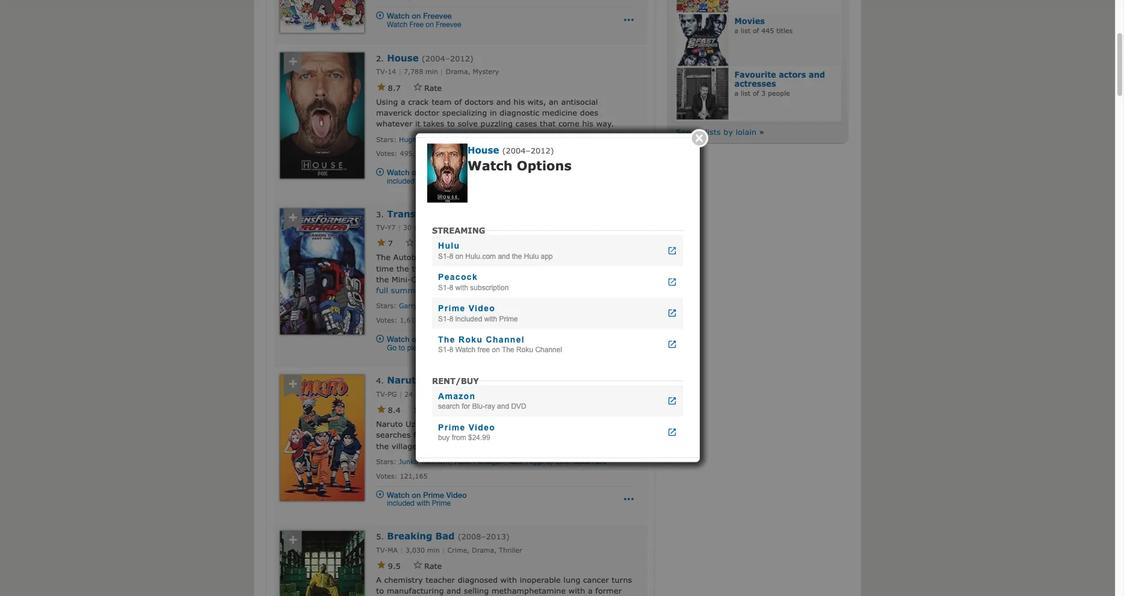 Task type: locate. For each thing, give the bounding box(es) containing it.
david kaye link
[[444, 302, 481, 310]]

house inside '2. house (2004–2012) tv-14 | 7,788 min | drama, mystery'
[[387, 52, 419, 63]]

gives
[[516, 275, 537, 284]]

struggles
[[573, 419, 609, 429]]

launch image for prime video buy from $24.99
[[665, 425, 680, 440]]

0 vertical spatial stars:
[[376, 135, 397, 143]]

0 vertical spatial animation,
[[460, 224, 496, 232]]

prime
[[423, 168, 444, 177], [432, 177, 451, 185], [438, 304, 466, 313], [499, 315, 518, 323], [438, 423, 466, 432], [423, 490, 444, 500], [432, 499, 451, 508]]

his up diagnostic
[[514, 97, 525, 106]]

a down cancer
[[588, 586, 593, 595]]

prime video s1-8 included with prime
[[438, 304, 518, 323]]

are up the over
[[514, 253, 527, 262]]

tv- inside 3. transformers: armada tv-y7 | 30 min | action, animation, adventure
[[376, 224, 388, 232]]

the
[[512, 252, 522, 260], [448, 253, 461, 262], [397, 264, 409, 273], [376, 275, 389, 284], [574, 430, 587, 440], [376, 441, 389, 451]]

tv- inside '2. house (2004–2012) tv-14 | 7,788 min | drama, mystery'
[[376, 68, 388, 76]]

1 vertical spatial watch on prime video
[[387, 490, 467, 500]]

on up '2. house (2004–2012) tv-14 | 7,788 min | drama, mystery'
[[412, 11, 421, 21]]

3 stars: from the top
[[376, 458, 397, 466]]

pokémon image
[[280, 0, 365, 33]]

0 horizontal spatial channel
[[486, 335, 525, 344]]

1 horizontal spatial it
[[564, 253, 570, 262]]

min right 30
[[414, 224, 427, 232]]

included with prime down 495,763
[[387, 177, 451, 185]]

naruto up 24
[[387, 375, 422, 386]]

his
[[514, 97, 525, 106], [583, 119, 594, 128]]

1 vertical spatial house
[[468, 145, 499, 155]]

0 horizontal spatial house link
[[387, 52, 419, 63]]

stars: junko takeuchi , maile flanagan , kate higgins , chie nakamura
[[376, 458, 607, 466]]

min for house
[[426, 68, 438, 76]]

8 down peacock
[[450, 284, 454, 292]]

2 more horiz image from the top
[[622, 492, 636, 507]]

diagnosed
[[458, 575, 498, 584]]

1 watch on prime video from the top
[[387, 168, 467, 177]]

a up recognition
[[445, 419, 450, 429]]

with inside the peacock s1-8 with subscription
[[456, 284, 468, 292]]

the roku channel s1-8 watch free on the roku channel
[[438, 335, 562, 354]]

0 vertical spatial roku
[[459, 335, 483, 344]]

of inside favourite actors and actresses a list of 3 people
[[753, 89, 760, 97]]

30
[[403, 224, 412, 232]]

| down transformers:
[[429, 224, 432, 232]]

1 vertical spatial click to add to watchlist image
[[281, 209, 304, 232]]

tv- inside 4. naruto (2002–2007) tv-pg | 24 min | animation, action, adventure
[[376, 390, 388, 398]]

laurie
[[419, 135, 440, 143]]

1 horizontal spatial for
[[462, 403, 470, 411]]

kate
[[509, 458, 524, 466]]

house inside house (2004–2012) watch options
[[468, 145, 499, 155]]

2 vertical spatial play circle outline inline image
[[376, 491, 384, 499]]

selling
[[464, 586, 489, 595]]

the inside the 'hulu s1-8 on hulu.com and the hulu app'
[[512, 252, 522, 260]]

3 list image image from the top
[[677, 68, 729, 120]]

4 launch image from the top
[[665, 394, 680, 408]]

on right the free on the left bottom of page
[[492, 346, 500, 354]]

a left ...
[[595, 275, 599, 284]]

his down does
[[583, 119, 594, 128]]

cancer
[[583, 575, 609, 584]]

breaking
[[387, 531, 433, 541]]

from
[[452, 434, 466, 442]]

hulu down 'streaming'
[[438, 241, 460, 251]]

2 votes: from the top
[[376, 316, 398, 324]]

1 vertical spatial action,
[[474, 390, 497, 398]]

adventure inside 4. naruto (2002–2007) tv-pg | 24 min | animation, action, adventure
[[500, 390, 534, 398]]

a down movies
[[735, 27, 739, 35]]

and down teacher
[[447, 586, 461, 595]]

2 click to add to watchlist image from the top
[[281, 209, 304, 232]]

for inside "amazon search for blu-ray and dvd"
[[462, 403, 470, 411]]

1 vertical spatial (2004–2012)
[[502, 146, 554, 155]]

included down 'votes: 121,165'
[[387, 499, 415, 508]]

1 horizontal spatial (2004–2012)
[[502, 146, 554, 155]]

included down the kaye
[[456, 315, 483, 323]]

0 vertical spatial (2004–2012)
[[422, 54, 474, 63]]

doctors
[[465, 97, 494, 106]]

does
[[580, 108, 599, 117]]

list inside movies a list of 445 titles
[[741, 27, 751, 35]]

for down uzumaki,
[[414, 430, 425, 440]]

flanagan
[[474, 458, 504, 466]]

»
[[760, 127, 765, 137]]

more horiz image for watch on prime video
[[622, 492, 636, 507]]

1 vertical spatial for
[[414, 430, 425, 440]]

movies link
[[735, 16, 765, 26]]

plex
[[423, 335, 439, 344]]

stars: for naruto
[[376, 458, 397, 466]]

2 s1- from the top
[[438, 284, 450, 292]]

of left 3
[[753, 89, 760, 97]]

of
[[753, 27, 760, 35], [753, 89, 760, 97], [455, 97, 462, 106], [523, 430, 531, 440]]

of inside naruto uzumaki, a mischievous adolescent ninja, struggles as he searches for recognition and dreams of becoming the hokage, the village's leader and strongest ninja.
[[523, 430, 531, 440]]

of inside movies a list of 445 titles
[[753, 27, 760, 35]]

1 vertical spatial the
[[438, 335, 456, 344]]

0 vertical spatial watch on prime video
[[387, 168, 467, 177]]

adventure up dvd
[[500, 390, 534, 398]]

naruto uzumaki, a mischievous adolescent ninja, struggles as he searches for recognition and dreams of becoming the hokage, the village's leader and strongest ninja.
[[376, 419, 633, 451]]

, left 'david'
[[439, 302, 441, 310]]

channel
[[486, 335, 525, 344], [536, 346, 562, 354]]

, left chie in the bottom of the page
[[551, 458, 553, 466]]

0 vertical spatial his
[[514, 97, 525, 106]]

in
[[490, 108, 497, 117]]

come
[[559, 119, 580, 128]]

2 vertical spatial click to add to watchlist image
[[281, 375, 304, 398]]

1 s1- from the top
[[438, 252, 450, 260]]

wits,
[[528, 97, 546, 106]]

1 8 from the top
[[450, 252, 454, 260]]

see for see full summary
[[613, 275, 628, 284]]

launch image
[[665, 244, 680, 258], [665, 275, 680, 289], [665, 306, 680, 321], [665, 394, 680, 408], [665, 425, 680, 440]]

video up $24.99
[[469, 423, 496, 432]]

the up full
[[376, 275, 389, 284]]

2 launch image from the top
[[665, 275, 680, 289]]

1 vertical spatial are
[[462, 264, 475, 273]]

1 vertical spatial channel
[[536, 346, 562, 354]]

favourite
[[735, 70, 777, 79]]

1 vertical spatial votes:
[[376, 316, 398, 324]]

epps
[[465, 135, 481, 143]]

0 horizontal spatial it
[[415, 119, 421, 128]]

the for the roku channel s1-8 watch free on the roku channel
[[438, 335, 456, 344]]

the down struggles
[[574, 430, 587, 440]]

on inside the 'hulu s1-8 on hulu.com and the hulu app'
[[456, 252, 464, 260]]

watch on freevee
[[387, 11, 452, 21]]

1 vertical spatial stars:
[[376, 302, 397, 310]]

1 horizontal spatial his
[[583, 119, 594, 128]]

a up maverick
[[401, 97, 406, 106]]

house (tv series 2004–2012) poster image
[[427, 144, 468, 203]]

0 vertical spatial are
[[514, 253, 527, 262]]

included inside prime video s1-8 included with prime
[[456, 315, 483, 323]]

1 vertical spatial adventure
[[500, 390, 534, 398]]

1 horizontal spatial roku
[[517, 346, 534, 354]]

2 vertical spatial stars:
[[376, 458, 397, 466]]

this
[[615, 253, 629, 262]]

play circle outline inline image
[[376, 335, 384, 343]]

all
[[694, 127, 703, 137]]

a inside 'using a crack team of doctors and his wits, an antisocial maverick doctor specializing in diagnostic medicine does whatever it takes to solve puzzling cases that come his way.'
[[401, 97, 406, 106]]

0 vertical spatial list image image
[[677, 0, 729, 13]]

1 vertical spatial play circle outline inline image
[[376, 168, 384, 176]]

1 tv- from the top
[[376, 68, 388, 76]]

0 horizontal spatial for
[[414, 430, 425, 440]]

y7
[[388, 224, 396, 232]]

2 vertical spatial to
[[376, 586, 384, 595]]

0 vertical spatial hulu
[[438, 241, 460, 251]]

1 vertical spatial animation,
[[436, 390, 472, 398]]

the for the autobots and the decepticons are going at it again, but this time the two factions are fighting over little transformers called the mini-cons. these transformers gives their masters a ...
[[376, 253, 391, 262]]

1 horizontal spatial see
[[676, 127, 691, 137]]

1 vertical spatial included with prime
[[387, 499, 451, 508]]

3 8 from the top
[[450, 315, 454, 323]]

,
[[440, 135, 442, 143], [481, 135, 484, 143], [556, 135, 559, 143], [439, 302, 441, 310], [481, 302, 484, 310], [450, 458, 452, 466], [504, 458, 507, 466], [551, 458, 553, 466]]

a inside naruto uzumaki, a mischievous adolescent ninja, struggles as he searches for recognition and dreams of becoming the hokage, the village's leader and strongest ninja.
[[445, 419, 450, 429]]

play circle outline inline image left watch on freevee
[[376, 12, 384, 20]]

see for see all lists by lolain »
[[676, 127, 691, 137]]

0 vertical spatial included with prime
[[387, 177, 451, 185]]

3 votes: from the top
[[376, 472, 398, 480]]

4 s1- from the top
[[438, 346, 450, 354]]

using
[[376, 97, 398, 106]]

click to add to watchlist image
[[281, 53, 304, 76], [281, 209, 304, 232], [281, 375, 304, 398]]

on down "121,165"
[[412, 490, 421, 500]]

0 horizontal spatial are
[[462, 264, 475, 273]]

s1- inside prime video s1-8 included with prime
[[438, 315, 450, 323]]

plex.tv
[[407, 343, 429, 352]]

min for transformers: armada
[[414, 224, 427, 232]]

2 list from the top
[[741, 89, 751, 97]]

the right plex.tv
[[438, 335, 456, 344]]

8 up factions
[[450, 252, 454, 260]]

play circle outline inline image
[[376, 12, 384, 20], [376, 168, 384, 176], [376, 491, 384, 499]]

2 horizontal spatial to
[[447, 119, 455, 128]]

min inside 3. transformers: armada tv-y7 | 30 min | action, animation, adventure
[[414, 224, 427, 232]]

peacock
[[438, 273, 478, 282]]

1 horizontal spatial action,
[[474, 390, 497, 398]]

maile flanagan link
[[455, 458, 504, 466]]

transformers: armada image
[[280, 209, 365, 335]]

8
[[450, 252, 454, 260], [450, 284, 454, 292], [450, 315, 454, 323], [450, 346, 454, 354]]

roku right the free on the left bottom of page
[[517, 346, 534, 354]]

, left maile
[[450, 458, 452, 466]]

see left 'all'
[[676, 127, 691, 137]]

house (2004–2012) watch options
[[468, 145, 572, 173]]

4 8 from the top
[[450, 346, 454, 354]]

ray
[[485, 403, 495, 411]]

see down called
[[613, 275, 628, 284]]

2 vertical spatial votes:
[[376, 472, 398, 480]]

(2004–2012) up 7,788
[[422, 54, 474, 63]]

mystery
[[473, 68, 499, 76]]

video inside prime video s1-8 included with prime
[[469, 304, 496, 313]]

min right 24
[[416, 390, 428, 398]]

adventure inside 3. transformers: armada tv-y7 | 30 min | action, animation, adventure
[[498, 224, 533, 232]]

and right ray
[[497, 403, 509, 411]]

adolescent
[[504, 419, 546, 429]]

8.4
[[388, 405, 401, 415]]

8 inside the peacock s1-8 with subscription
[[450, 284, 454, 292]]

spencer
[[581, 135, 608, 143]]

action, up ray
[[474, 390, 497, 398]]

2 tv- from the top
[[376, 224, 388, 232]]

min down "bad"
[[427, 546, 440, 554]]

0 vertical spatial for
[[462, 403, 470, 411]]

, left robert
[[481, 135, 484, 143]]

stars: down the whatever
[[376, 135, 397, 143]]

1 vertical spatial more horiz image
[[622, 492, 636, 507]]

at
[[554, 253, 562, 262]]

he
[[624, 419, 633, 429]]

watch down stars: hugh laurie , omar epps , robert sean leonard , jesse spencer on the top
[[468, 158, 513, 173]]

autobots
[[394, 253, 428, 262]]

1 click to add to watchlist image from the top
[[281, 53, 304, 76]]

roku up the free on the left bottom of page
[[459, 335, 483, 344]]

animation, down armada
[[460, 224, 496, 232]]

click to add to watchlist image for house
[[281, 53, 304, 76]]

1 horizontal spatial channel
[[536, 346, 562, 354]]

votes: left "121,165"
[[376, 472, 398, 480]]

methamphetamine
[[492, 586, 566, 595]]

3 play circle outline inline image from the top
[[376, 491, 384, 499]]

rate up uzumaki,
[[424, 405, 442, 415]]

click to add to watchlist image
[[281, 531, 304, 554]]

strongest
[[470, 441, 507, 451]]

0 horizontal spatial (2004–2012)
[[422, 54, 474, 63]]

0 horizontal spatial his
[[514, 97, 525, 106]]

favourite actors and actresses link
[[735, 70, 825, 88]]

watch
[[387, 11, 410, 21], [387, 20, 408, 29], [468, 158, 513, 173], [387, 168, 410, 177], [387, 335, 410, 344], [456, 346, 476, 354], [387, 490, 410, 500]]

a
[[376, 575, 382, 584]]

free
[[478, 346, 490, 354]]

8 up (2002–2007) at the left bottom
[[450, 346, 454, 354]]

0 horizontal spatial drama,
[[446, 68, 471, 76]]

to inside 'using a crack team of doctors and his wits, an antisocial maverick doctor specializing in diagnostic medicine does whatever it takes to solve puzzling cases that come his way.'
[[447, 119, 455, 128]]

action, down the transformers: armada link
[[434, 224, 458, 232]]

more horiz image
[[622, 13, 636, 27], [622, 492, 636, 507]]

2 horizontal spatial the
[[502, 346, 515, 354]]

rate up team
[[424, 83, 442, 92]]

launch image for peacock s1-8 with subscription
[[665, 275, 680, 289]]

rate up teacher
[[424, 561, 442, 571]]

house link down stars: hugh laurie , omar epps , robert sean leonard , jesse spencer on the top
[[468, 145, 499, 155]]

whatever
[[376, 119, 413, 128]]

and down mischievous
[[474, 430, 488, 440]]

votes: up play circle outline inline image
[[376, 316, 398, 324]]

s1- inside the 'hulu s1-8 on hulu.com and the hulu app'
[[438, 252, 450, 260]]

3 launch image from the top
[[665, 306, 680, 321]]

rate
[[424, 83, 442, 92], [417, 239, 434, 248], [424, 405, 442, 415], [424, 561, 442, 571]]

stars: up 'votes: 121,165'
[[376, 458, 397, 466]]

3 s1- from the top
[[438, 315, 450, 323]]

1 stars: from the top
[[376, 135, 397, 143]]

0 vertical spatial more horiz image
[[622, 13, 636, 27]]

adventure up the 'hulu s1-8 on hulu.com and the hulu app'
[[498, 224, 533, 232]]

watch inside the roku channel s1-8 watch free on the roku channel
[[456, 346, 476, 354]]

3. transformers: armada tv-y7 | 30 min | action, animation, adventure
[[376, 208, 533, 232]]

1 launch image from the top
[[665, 244, 680, 258]]

1 horizontal spatial house
[[468, 145, 499, 155]]

watch inside house (2004–2012) watch options
[[468, 158, 513, 173]]

1 vertical spatial list image image
[[677, 14, 729, 66]]

0 horizontal spatial to
[[376, 586, 384, 595]]

list image image for favourite
[[677, 68, 729, 120]]

1 vertical spatial to
[[399, 343, 405, 352]]

0 vertical spatial to
[[447, 119, 455, 128]]

0 vertical spatial action,
[[434, 224, 458, 232]]

1 list from the top
[[741, 27, 751, 35]]

list image image
[[677, 0, 729, 13], [677, 14, 729, 66], [677, 68, 729, 120]]

over
[[510, 264, 528, 273]]

1 vertical spatial roku
[[517, 346, 534, 354]]

8 inside the roku channel s1-8 watch free on the roku channel
[[450, 346, 454, 354]]

launch image for amazon search for blu-ray and dvd
[[665, 394, 680, 408]]

to up omar
[[447, 119, 455, 128]]

and down recognition
[[453, 441, 468, 451]]

hulu s1-8 on hulu.com and the hulu app
[[438, 241, 553, 260]]

included down votes: 495,763
[[387, 177, 415, 185]]

the inside the autobots and the decepticons are going at it again, but this time the two factions are fighting over little transformers called the mini-cons. these transformers gives their masters a ...
[[376, 253, 391, 262]]

0 vertical spatial play circle outline inline image
[[376, 12, 384, 20]]

rate for house
[[424, 83, 442, 92]]

and up factions
[[431, 253, 446, 262]]

to right go
[[399, 343, 405, 352]]

min inside 5. breaking bad (2008–2013) tv-ma | 3,030 min | crime, drama, thriller
[[427, 546, 440, 554]]

0 horizontal spatial house
[[387, 52, 419, 63]]

1 horizontal spatial are
[[514, 253, 527, 262]]

1 horizontal spatial drama,
[[472, 546, 497, 554]]

for inside naruto uzumaki, a mischievous adolescent ninja, struggles as he searches for recognition and dreams of becoming the hokage, the village's leader and strongest ninja.
[[414, 430, 425, 440]]

and inside the autobots and the decepticons are going at it again, but this time the two factions are fighting over little transformers called the mini-cons. these transformers gives their masters a ...
[[431, 253, 446, 262]]

4. naruto (2002–2007) tv-pg | 24 min | animation, action, adventure
[[376, 375, 534, 398]]

0 horizontal spatial the
[[376, 253, 391, 262]]

3 tv- from the top
[[376, 390, 388, 398]]

| right y7
[[398, 224, 401, 232]]

video down subscription
[[469, 304, 496, 313]]

1 vertical spatial see
[[613, 275, 628, 284]]

s1- down plex
[[438, 346, 450, 354]]

a inside a chemistry teacher diagnosed with inoperable lung cancer turns to manufacturing and selling methamphetamine with a forme
[[588, 586, 593, 595]]

0 vertical spatial naruto
[[387, 375, 422, 386]]

2 list image image from the top
[[677, 14, 729, 66]]

with inside prime video s1-8 included with prime
[[485, 315, 497, 323]]

| right 7,788
[[441, 68, 444, 76]]

list down movies
[[741, 27, 751, 35]]

tv- inside 5. breaking bad (2008–2013) tv-ma | 3,030 min | crime, drama, thriller
[[376, 546, 388, 554]]

3 click to add to watchlist image from the top
[[281, 375, 304, 398]]

1 votes: from the top
[[376, 150, 398, 158]]

list down the actresses
[[741, 89, 751, 97]]

diagnostic
[[500, 108, 540, 117]]

4 tv- from the top
[[376, 546, 388, 554]]

and right the actors
[[809, 70, 825, 79]]

sean
[[510, 135, 527, 143]]

1 horizontal spatial hulu
[[524, 252, 539, 260]]

to down a
[[376, 586, 384, 595]]

5 launch image from the top
[[665, 425, 680, 440]]

0 vertical spatial click to add to watchlist image
[[281, 53, 304, 76]]

0 vertical spatial see
[[676, 127, 691, 137]]

1 vertical spatial it
[[564, 253, 570, 262]]

a inside favourite actors and actresses a list of 3 people
[[735, 89, 739, 97]]

min inside 4. naruto (2002–2007) tv-pg | 24 min | animation, action, adventure
[[416, 390, 428, 398]]

see inside see full summary
[[613, 275, 628, 284]]

watch down votes: 495,763
[[387, 168, 410, 177]]

people
[[768, 89, 790, 97]]

tv- for naruto
[[376, 390, 388, 398]]

animation, up search at the bottom left of page
[[436, 390, 472, 398]]

0 horizontal spatial action,
[[434, 224, 458, 232]]

with down scott
[[485, 315, 497, 323]]

chie
[[556, 458, 570, 466]]

house up 7,788
[[387, 52, 419, 63]]

transformers: armada link
[[387, 208, 502, 219]]

0 vertical spatial it
[[415, 119, 421, 128]]

0 horizontal spatial see
[[613, 275, 628, 284]]

1 vertical spatial house link
[[468, 145, 499, 155]]

movies
[[735, 16, 765, 26]]

full
[[376, 286, 388, 295]]

| right "ma"
[[400, 546, 403, 554]]

transformers
[[462, 275, 514, 284]]

1 more horiz image from the top
[[622, 13, 636, 27]]

0 vertical spatial the
[[376, 253, 391, 262]]

1 vertical spatial included
[[456, 315, 483, 323]]

0 vertical spatial house
[[387, 52, 419, 63]]

watch on prime video down "121,165"
[[387, 490, 467, 500]]

the up time
[[376, 253, 391, 262]]

on inside the roku channel s1-8 watch free on the roku channel
[[492, 346, 500, 354]]

2 vertical spatial list image image
[[677, 68, 729, 120]]

and inside favourite actors and actresses a list of 3 people
[[809, 70, 825, 79]]

it down doctor
[[415, 119, 421, 128]]

drama, inside '2. house (2004–2012) tv-14 | 7,788 min | drama, mystery'
[[446, 68, 471, 76]]

s1- inside the roku channel s1-8 watch free on the roku channel
[[438, 346, 450, 354]]

8 down stars: garry chalk , david kaye , scott mcneil
[[450, 315, 454, 323]]

1 horizontal spatial the
[[438, 335, 456, 344]]

|
[[399, 68, 402, 76], [441, 68, 444, 76], [398, 224, 401, 232], [429, 224, 432, 232], [399, 390, 402, 398], [430, 390, 433, 398], [400, 546, 403, 554], [442, 546, 445, 554]]

2 included with prime from the top
[[387, 499, 451, 508]]

of up specializing
[[455, 97, 462, 106]]

1 vertical spatial list
[[741, 89, 751, 97]]

votes: left 495,763
[[376, 150, 398, 158]]

the up the over
[[512, 252, 522, 260]]

1 vertical spatial drama,
[[472, 546, 497, 554]]

(2004–2012)
[[422, 54, 474, 63], [502, 146, 554, 155]]

2 vertical spatial the
[[502, 346, 515, 354]]

play circle outline inline image down votes: 495,763
[[376, 168, 384, 176]]

again,
[[572, 253, 597, 262]]

1 vertical spatial naruto
[[376, 419, 403, 429]]

play circle outline inline image down 'votes: 121,165'
[[376, 491, 384, 499]]

list
[[741, 27, 751, 35], [741, 89, 751, 97]]

min inside '2. house (2004–2012) tv-14 | 7,788 min | drama, mystery'
[[426, 68, 438, 76]]

0 vertical spatial adventure
[[498, 224, 533, 232]]

0 vertical spatial drama,
[[446, 68, 471, 76]]

2 8 from the top
[[450, 284, 454, 292]]

kaye
[[465, 302, 481, 310]]

takes
[[423, 119, 445, 128]]

naruto inside naruto uzumaki, a mischievous adolescent ninja, struggles as he searches for recognition and dreams of becoming the hokage, the village's leader and strongest ninja.
[[376, 419, 403, 429]]

1 included with prime from the top
[[387, 177, 451, 185]]

breaking bad link
[[387, 531, 455, 541]]

tv- down 5.
[[376, 546, 388, 554]]

tv- down 3.
[[376, 224, 388, 232]]

watch left the free on the left bottom of page
[[456, 346, 476, 354]]

and inside 'using a crack team of doctors and his wits, an antisocial maverick doctor specializing in diagnostic medicine does whatever it takes to solve puzzling cases that come his way.'
[[497, 97, 511, 106]]

1 list image image from the top
[[677, 0, 729, 13]]

these
[[436, 275, 459, 284]]

with
[[417, 177, 430, 185], [456, 284, 468, 292], [485, 315, 497, 323], [417, 499, 430, 508], [501, 575, 517, 584], [569, 586, 585, 595]]

(2004–2012) down robert sean leonard link on the top of the page
[[502, 146, 554, 155]]

0 vertical spatial votes:
[[376, 150, 398, 158]]

are down hulu.com
[[462, 264, 475, 273]]

min
[[426, 68, 438, 76], [414, 224, 427, 232], [416, 390, 428, 398], [427, 546, 440, 554]]

0 vertical spatial list
[[741, 27, 751, 35]]

s1- inside the peacock s1-8 with subscription
[[438, 284, 450, 292]]



Task type: vqa. For each thing, say whether or not it's contained in the screenshot.
"(" related to 8.9 ( 246K )
no



Task type: describe. For each thing, give the bounding box(es) containing it.
actresses
[[735, 79, 776, 88]]

of inside 'using a crack team of doctors and his wits, an antisocial maverick doctor specializing in diagnostic medicine does whatever it takes to solve puzzling cases that come his way.'
[[455, 97, 462, 106]]

min for naruto
[[416, 390, 428, 398]]

watch up 14
[[387, 11, 410, 21]]

chie nakamura link
[[556, 458, 607, 466]]

the autobots and the decepticons are going at it again, but this time the two factions are fighting over little transformers called the mini-cons. these transformers gives their masters a ...
[[376, 253, 629, 284]]

ninja,
[[548, 419, 571, 429]]

factions
[[429, 264, 460, 273]]

crack
[[408, 97, 429, 106]]

uzumaki,
[[406, 419, 443, 429]]

adventure for (2002–2007)
[[500, 390, 534, 398]]

hokage,
[[589, 430, 622, 440]]

14
[[388, 68, 396, 76]]

the up factions
[[448, 253, 461, 262]]

jesse
[[561, 135, 579, 143]]

scott
[[486, 302, 503, 310]]

0 vertical spatial house link
[[387, 52, 419, 63]]

0 vertical spatial channel
[[486, 335, 525, 344]]

searches
[[376, 430, 411, 440]]

video down maile
[[447, 490, 467, 500]]

it inside the autobots and the decepticons are going at it again, but this time the two factions are fighting over little transformers called the mini-cons. these transformers gives their masters a ...
[[564, 253, 570, 262]]

amazon
[[438, 392, 476, 401]]

the up mini-
[[397, 264, 409, 273]]

garry
[[399, 302, 418, 310]]

with up methamphetamine
[[501, 575, 517, 584]]

495,763
[[400, 150, 428, 158]]

list inside favourite actors and actresses a list of 3 people
[[741, 89, 751, 97]]

chemistry
[[384, 575, 423, 584]]

0 horizontal spatial roku
[[459, 335, 483, 344]]

house image
[[280, 53, 365, 179]]

recognition
[[427, 430, 471, 440]]

0 vertical spatial included
[[387, 177, 415, 185]]

decepticons
[[464, 253, 511, 262]]

naruto image
[[280, 375, 365, 501]]

prime inside 'prime video buy from $24.99'
[[438, 423, 466, 432]]

with down the lung
[[569, 586, 585, 595]]

hugh
[[399, 135, 417, 143]]

included with prime for 3rd play circle outline inline icon from the top
[[387, 499, 451, 508]]

that
[[540, 119, 556, 128]]

24
[[405, 390, 413, 398]]

breaking bad image
[[280, 531, 365, 596]]

, left scott
[[481, 302, 484, 310]]

see full summary link
[[376, 275, 628, 295]]

solve
[[458, 119, 478, 128]]

a inside the autobots and the decepticons are going at it again, but this time the two factions are fighting over little transformers called the mini-cons. these transformers gives their masters a ...
[[595, 275, 599, 284]]

lolain
[[736, 127, 757, 137]]

tv- for house
[[376, 68, 388, 76]]

prime video buy from $24.99
[[438, 423, 496, 442]]

time
[[376, 264, 394, 273]]

votes: 121,165
[[376, 472, 428, 480]]

2 vertical spatial included
[[387, 499, 415, 508]]

dreams
[[491, 430, 520, 440]]

included with prime for 2nd play circle outline inline icon from the top of the page
[[387, 177, 451, 185]]

favourite actors and actresses a list of 3 people
[[735, 70, 825, 97]]

| right 24
[[430, 390, 433, 398]]

maverick
[[376, 108, 412, 117]]

their
[[539, 275, 558, 284]]

, left the jesse
[[556, 135, 559, 143]]

5. breaking bad (2008–2013) tv-ma | 3,030 min | crime, drama, thriller
[[376, 531, 523, 554]]

peacock s1-8 with subscription
[[438, 273, 509, 292]]

1 vertical spatial hulu
[[524, 252, 539, 260]]

watch down 'votes: 121,165'
[[387, 490, 410, 500]]

votes: for transformers:
[[376, 316, 398, 324]]

hugh laurie link
[[399, 135, 440, 143]]

an
[[549, 97, 559, 106]]

higgins
[[526, 458, 551, 466]]

7,788
[[404, 68, 423, 76]]

click to add to watchlist image for transformers: armada
[[281, 209, 304, 232]]

drama, inside 5. breaking bad (2008–2013) tv-ma | 3,030 min | crime, drama, thriller
[[472, 546, 497, 554]]

watch right play circle outline inline image
[[387, 335, 410, 344]]

called
[[604, 264, 626, 273]]

click to add to watchlist image for naruto
[[281, 375, 304, 398]]

freevee up '2. house (2004–2012) tv-14 | 7,788 min | drama, mystery'
[[423, 11, 452, 21]]

0 horizontal spatial hulu
[[438, 241, 460, 251]]

| right 14
[[399, 68, 402, 76]]

go
[[387, 343, 397, 352]]

1 horizontal spatial house link
[[468, 145, 499, 155]]

votes: for house
[[376, 150, 398, 158]]

a inside movies a list of 445 titles
[[735, 27, 739, 35]]

medicine
[[542, 108, 578, 117]]

adventure for armada
[[498, 224, 533, 232]]

rate for transformers:
[[417, 239, 434, 248]]

cases
[[516, 119, 537, 128]]

naruto inside 4. naruto (2002–2007) tv-pg | 24 min | animation, action, adventure
[[387, 375, 422, 386]]

more horiz image for watch on freevee
[[622, 13, 636, 27]]

2 play circle outline inline image from the top
[[376, 168, 384, 176]]

(2004–2012) inside '2. house (2004–2012) tv-14 | 7,788 min | drama, mystery'
[[422, 54, 474, 63]]

mini-
[[392, 275, 411, 284]]

by
[[724, 127, 733, 137]]

using a crack team of doctors and his wits, an antisocial maverick doctor specializing in diagnostic medicine does whatever it takes to solve puzzling cases that come his way.
[[376, 97, 614, 128]]

leonard
[[529, 135, 556, 143]]

maile
[[455, 458, 472, 466]]

animation, inside 4. naruto (2002–2007) tv-pg | 24 min | animation, action, adventure
[[436, 390, 472, 398]]

8.7
[[388, 83, 401, 92]]

omar epps link
[[444, 135, 481, 143]]

it inside 'using a crack team of doctors and his wits, an antisocial maverick doctor specializing in diagnostic medicine does whatever it takes to solve puzzling cases that come his way.'
[[415, 119, 421, 128]]

(2004–2012) inside house (2004–2012) watch options
[[502, 146, 554, 155]]

garry chalk link
[[399, 302, 439, 310]]

subscription
[[470, 284, 509, 292]]

on left plex
[[412, 335, 421, 344]]

as
[[612, 419, 621, 429]]

9.5
[[388, 561, 401, 571]]

2 watch on prime video from the top
[[387, 490, 467, 500]]

little
[[530, 264, 548, 273]]

the down searches
[[376, 441, 389, 451]]

watch left free
[[387, 20, 408, 29]]

4.
[[376, 376, 384, 385]]

8 inside the 'hulu s1-8 on hulu.com and the hulu app'
[[450, 252, 454, 260]]

junko takeuchi link
[[399, 458, 450, 466]]

freevee right free
[[436, 20, 462, 29]]

and inside "amazon search for blu-ray and dvd"
[[497, 403, 509, 411]]

list image image for movies
[[677, 14, 729, 66]]

, left omar
[[440, 135, 442, 143]]

launch image
[[665, 338, 680, 352]]

village's
[[392, 441, 423, 451]]

jesse spencer link
[[561, 135, 608, 143]]

ninja.
[[510, 441, 532, 451]]

junko
[[399, 458, 419, 466]]

8 inside prime video s1-8 included with prime
[[450, 315, 454, 323]]

mischievous
[[453, 419, 501, 429]]

mcneil
[[506, 302, 527, 310]]

and inside a chemistry teacher diagnosed with inoperable lung cancer turns to manufacturing and selling methamphetamine with a forme
[[447, 586, 461, 595]]

team
[[432, 97, 452, 106]]

rate for naruto
[[424, 405, 442, 415]]

action, inside 4. naruto (2002–2007) tv-pg | 24 min | animation, action, adventure
[[474, 390, 497, 398]]

2.
[[376, 54, 384, 63]]

on down 495,763
[[412, 168, 421, 177]]

options
[[517, 158, 572, 173]]

teacher
[[426, 575, 455, 584]]

with down 495,763
[[417, 177, 430, 185]]

$24.99
[[468, 434, 491, 442]]

stars: garry chalk , david kaye , scott mcneil
[[376, 302, 527, 310]]

animation, inside 3. transformers: armada tv-y7 | 30 min | action, animation, adventure
[[460, 224, 496, 232]]

video inside 'prime video buy from $24.99'
[[469, 423, 496, 432]]

transformers
[[550, 264, 601, 273]]

, left kate at the left of page
[[504, 458, 507, 466]]

rent/buy
[[432, 376, 479, 386]]

votes: for naruto
[[376, 472, 398, 480]]

| down "bad"
[[442, 546, 445, 554]]

lung
[[564, 575, 581, 584]]

launch image for prime video s1-8 included with prime
[[665, 306, 680, 321]]

armada
[[462, 208, 502, 219]]

1 play circle outline inline image from the top
[[376, 12, 384, 20]]

action, inside 3. transformers: armada tv-y7 | 30 min | action, animation, adventure
[[434, 224, 458, 232]]

to inside a chemistry teacher diagnosed with inoperable lung cancer turns to manufacturing and selling methamphetamine with a forme
[[376, 586, 384, 595]]

stars: for house
[[376, 135, 397, 143]]

transformers:
[[387, 208, 459, 219]]

go to plex.tv
[[387, 343, 429, 352]]

3,030
[[406, 546, 425, 554]]

with down "121,165"
[[417, 499, 430, 508]]

free
[[410, 20, 424, 29]]

1 vertical spatial his
[[583, 119, 594, 128]]

on right free
[[426, 20, 434, 29]]

1 horizontal spatial to
[[399, 343, 405, 352]]

3.
[[376, 209, 384, 219]]

chalk
[[420, 302, 439, 310]]

tv- for transformers:
[[376, 224, 388, 232]]

and inside the 'hulu s1-8 on hulu.com and the hulu app'
[[498, 252, 510, 260]]

| left 24
[[399, 390, 402, 398]]

naruto link
[[387, 375, 422, 386]]

launch image for hulu s1-8 on hulu.com and the hulu app
[[665, 244, 680, 258]]

video down omar
[[447, 168, 467, 177]]

2 stars: from the top
[[376, 302, 397, 310]]



